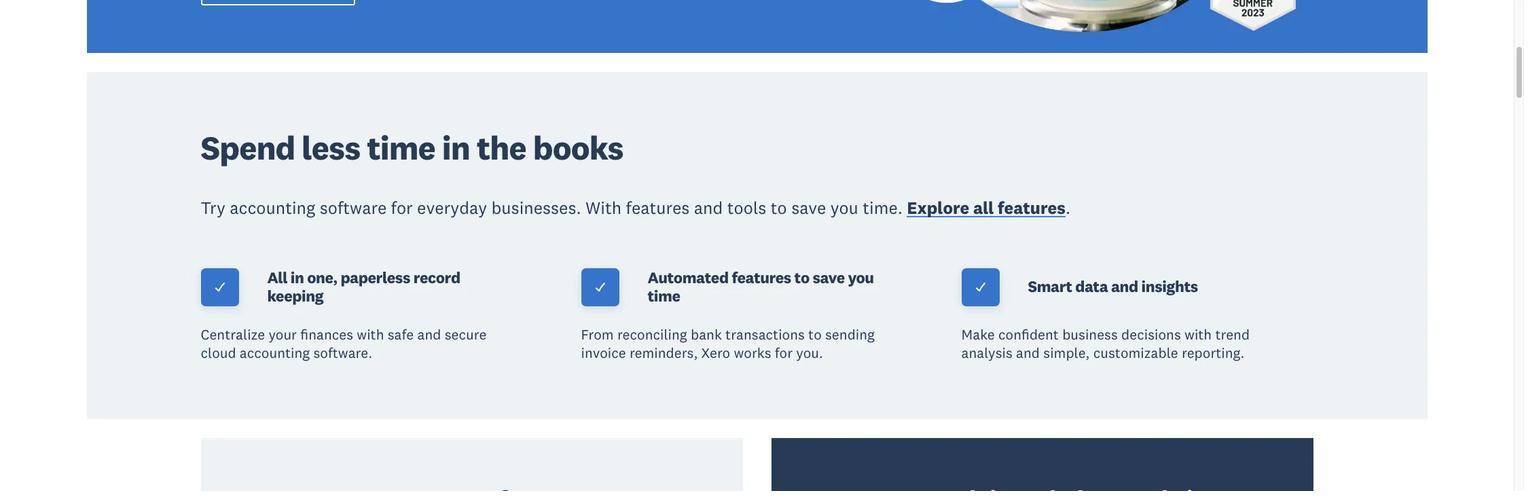 Task type: describe. For each thing, give the bounding box(es) containing it.
2 horizontal spatial features
[[998, 197, 1066, 218]]

analysis
[[962, 344, 1013, 362]]

smart
[[1028, 277, 1072, 296]]

tools
[[727, 197, 767, 218]]

spend
[[201, 127, 295, 169]]

sending
[[825, 325, 875, 343]]

0 vertical spatial you
[[831, 197, 859, 218]]

time inside automated features to save you time
[[648, 286, 680, 305]]

make
[[962, 325, 995, 343]]

all
[[973, 197, 994, 218]]

0 vertical spatial save
[[792, 197, 826, 218]]

one,
[[307, 267, 337, 287]]

paperless
[[341, 267, 410, 287]]

tick image
[[594, 281, 606, 293]]

safe
[[388, 325, 414, 343]]

accounting inside centralize your finances with safe and secure cloud accounting software.
[[240, 344, 310, 362]]

reconciling
[[617, 325, 687, 343]]

data
[[1076, 277, 1108, 296]]

bank
[[691, 325, 722, 343]]

to inside from reconciling bank transactions to sending invoice reminders, xero works for you.
[[808, 325, 822, 343]]

in inside all in one, paperless record keeping
[[291, 267, 304, 287]]

decisions
[[1122, 325, 1181, 343]]

reporting.
[[1182, 344, 1245, 362]]

tick image for smart
[[974, 281, 987, 293]]

xero
[[701, 344, 730, 362]]

all
[[267, 267, 287, 287]]

and inside centralize your finances with safe and secure cloud accounting software.
[[417, 325, 441, 343]]

try accounting software for everyday businesses. with features and tools to save you time. explore all features .
[[201, 197, 1071, 218]]

smart data and insights
[[1028, 277, 1198, 296]]

businesses.
[[491, 197, 581, 218]]

with inside centralize your finances with safe and secure cloud accounting software.
[[357, 325, 384, 343]]

for inside from reconciling bank transactions to sending invoice reminders, xero works for you.
[[775, 344, 793, 362]]

save inside automated features to save you time
[[813, 267, 845, 287]]

insights
[[1142, 277, 1198, 296]]

with
[[586, 197, 622, 218]]

explore
[[907, 197, 970, 218]]

everyday
[[417, 197, 487, 218]]

explore all features link
[[907, 197, 1066, 222]]

all in one, paperless record keeping
[[267, 267, 460, 305]]

business
[[1063, 325, 1118, 343]]

0 vertical spatial for
[[391, 197, 413, 218]]

centralize
[[201, 325, 265, 343]]

you inside automated features to save you time
[[848, 267, 874, 287]]

software
[[320, 197, 387, 218]]

centralize your finances with safe and secure cloud accounting software.
[[201, 325, 487, 362]]



Task type: vqa. For each thing, say whether or not it's contained in the screenshot.
All
yes



Task type: locate. For each thing, give the bounding box(es) containing it.
features right with
[[626, 197, 690, 218]]

and left tools
[[694, 197, 723, 218]]

confident
[[999, 325, 1059, 343]]

1 with from the left
[[357, 325, 384, 343]]

secure
[[445, 325, 487, 343]]

1 vertical spatial save
[[813, 267, 845, 287]]

2 with from the left
[[1185, 325, 1212, 343]]

and down the confident
[[1016, 344, 1040, 362]]

save up sending
[[813, 267, 845, 287]]

0 horizontal spatial in
[[291, 267, 304, 287]]

0 horizontal spatial features
[[626, 197, 690, 218]]

cloud
[[201, 344, 236, 362]]

1 horizontal spatial in
[[442, 127, 470, 169]]

1 vertical spatial to
[[795, 267, 810, 287]]

0 vertical spatial in
[[442, 127, 470, 169]]

2 vertical spatial to
[[808, 325, 822, 343]]

tick image
[[214, 281, 226, 293], [974, 281, 987, 293]]

features right all
[[998, 197, 1066, 218]]

less
[[302, 127, 360, 169]]

try
[[201, 197, 225, 218]]

1 horizontal spatial tick image
[[974, 281, 987, 293]]

you left time.
[[831, 197, 859, 218]]

you.
[[796, 344, 823, 362]]

transactions
[[726, 325, 805, 343]]

accounting down your
[[240, 344, 310, 362]]

in
[[442, 127, 470, 169], [291, 267, 304, 287]]

accounting right the try
[[230, 197, 315, 218]]

invoice
[[581, 344, 626, 362]]

0 horizontal spatial time
[[367, 127, 435, 169]]

for
[[391, 197, 413, 218], [775, 344, 793, 362]]

customizable
[[1094, 344, 1178, 362]]

trend
[[1216, 325, 1250, 343]]

1 horizontal spatial for
[[775, 344, 793, 362]]

keeping
[[267, 286, 324, 305]]

to up you.
[[808, 325, 822, 343]]

make confident business decisions with trend analysis and simple, customizable reporting.
[[962, 325, 1250, 362]]

accounting
[[230, 197, 315, 218], [240, 344, 310, 362]]

spend less time in the books
[[201, 127, 623, 169]]

1 vertical spatial for
[[775, 344, 793, 362]]

a xero user decorating a cake with blue icing. social proof badges surrounding the circular image. image
[[771, 0, 1428, 53]]

from
[[581, 325, 614, 343]]

0 horizontal spatial with
[[357, 325, 384, 343]]

0 vertical spatial accounting
[[230, 197, 315, 218]]

tick image up centralize
[[214, 281, 226, 293]]

to inside automated features to save you time
[[795, 267, 810, 287]]

1 horizontal spatial features
[[732, 267, 791, 287]]

1 vertical spatial you
[[848, 267, 874, 287]]

in right all on the bottom left of the page
[[291, 267, 304, 287]]

with left safe
[[357, 325, 384, 343]]

save
[[792, 197, 826, 218], [813, 267, 845, 287]]

you
[[831, 197, 859, 218], [848, 267, 874, 287]]

record
[[414, 267, 460, 287]]

and inside make confident business decisions with trend analysis and simple, customizable reporting.
[[1016, 344, 1040, 362]]

simple,
[[1044, 344, 1090, 362]]

1 horizontal spatial time
[[648, 286, 680, 305]]

the
[[477, 127, 526, 169]]

automated features to save you time
[[648, 267, 874, 305]]

1 vertical spatial accounting
[[240, 344, 310, 362]]

books
[[533, 127, 623, 169]]

0 horizontal spatial for
[[391, 197, 413, 218]]

2 tick image from the left
[[974, 281, 987, 293]]

.
[[1066, 197, 1071, 218]]

features up "transactions"
[[732, 267, 791, 287]]

and right safe
[[417, 325, 441, 343]]

tick image for all
[[214, 281, 226, 293]]

and
[[694, 197, 723, 218], [1111, 277, 1138, 296], [417, 325, 441, 343], [1016, 344, 1040, 362]]

automated
[[648, 267, 729, 287]]

works
[[734, 344, 771, 362]]

features inside automated features to save you time
[[732, 267, 791, 287]]

0 vertical spatial to
[[771, 197, 787, 218]]

1 vertical spatial time
[[648, 286, 680, 305]]

to up "transactions"
[[795, 267, 810, 287]]

features
[[626, 197, 690, 218], [998, 197, 1066, 218], [732, 267, 791, 287]]

for left you.
[[775, 344, 793, 362]]

tick image up make
[[974, 281, 987, 293]]

reminders,
[[630, 344, 698, 362]]

for right software
[[391, 197, 413, 218]]

with
[[357, 325, 384, 343], [1185, 325, 1212, 343]]

1 vertical spatial in
[[291, 267, 304, 287]]

time
[[367, 127, 435, 169], [648, 286, 680, 305]]

1 horizontal spatial with
[[1185, 325, 1212, 343]]

software.
[[313, 344, 372, 362]]

to
[[771, 197, 787, 218], [795, 267, 810, 287], [808, 325, 822, 343]]

in left the
[[442, 127, 470, 169]]

with up reporting.
[[1185, 325, 1212, 343]]

0 horizontal spatial tick image
[[214, 281, 226, 293]]

to right tools
[[771, 197, 787, 218]]

your
[[269, 325, 297, 343]]

save right tools
[[792, 197, 826, 218]]

from reconciling bank transactions to sending invoice reminders, xero works for you.
[[581, 325, 875, 362]]

with inside make confident business decisions with trend analysis and simple, customizable reporting.
[[1185, 325, 1212, 343]]

1 tick image from the left
[[214, 281, 226, 293]]

time.
[[863, 197, 903, 218]]

0 vertical spatial time
[[367, 127, 435, 169]]

and right data
[[1111, 277, 1138, 296]]

you up sending
[[848, 267, 874, 287]]

finances
[[300, 325, 353, 343]]



